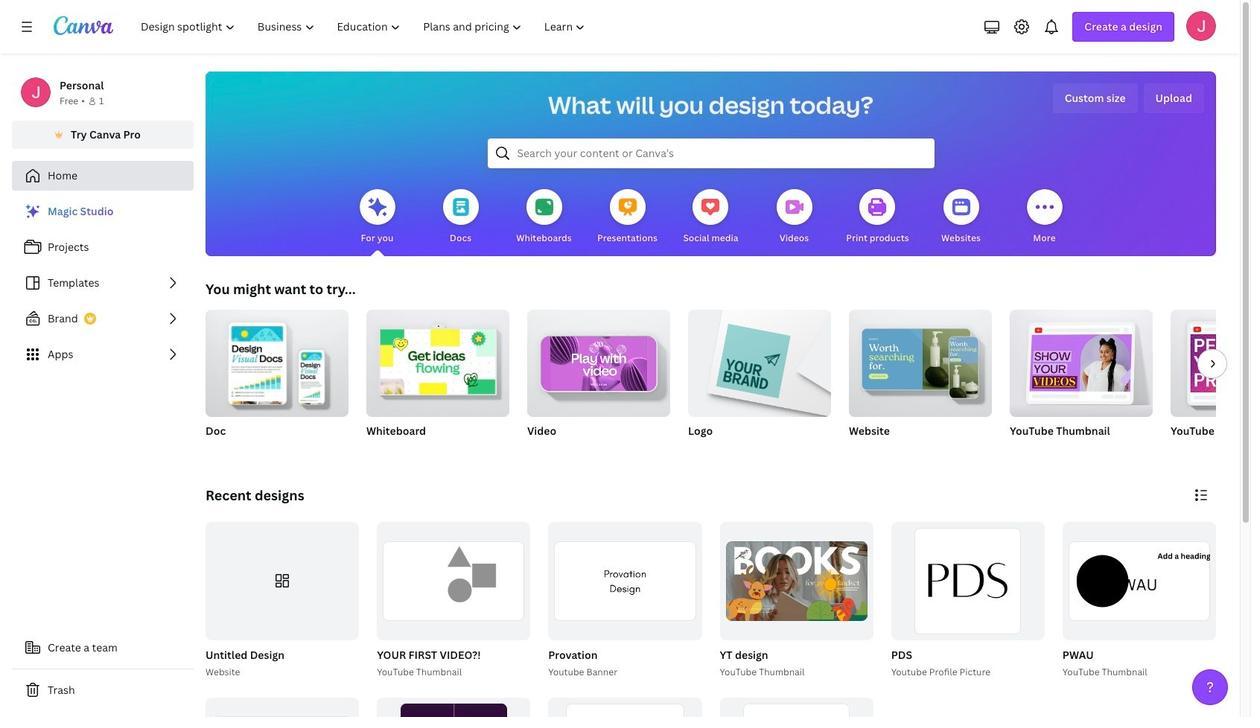 Task type: vqa. For each thing, say whether or not it's contained in the screenshot.
the search search field
yes



Task type: describe. For each thing, give the bounding box(es) containing it.
james peterson image
[[1187, 11, 1216, 41]]

Search search field
[[517, 139, 905, 168]]

top level navigation element
[[131, 12, 599, 42]]



Task type: locate. For each thing, give the bounding box(es) containing it.
group
[[527, 304, 670, 457], [527, 304, 670, 417], [688, 304, 831, 457], [688, 304, 831, 417], [849, 304, 992, 457], [849, 304, 992, 417], [1010, 304, 1153, 457], [1010, 304, 1153, 417], [206, 310, 349, 457], [367, 310, 510, 457], [1171, 310, 1251, 457], [1171, 310, 1251, 417], [203, 522, 359, 680], [206, 522, 359, 640], [374, 522, 531, 680], [377, 522, 531, 640], [546, 522, 702, 680], [549, 522, 702, 640], [717, 522, 874, 680], [720, 522, 874, 640], [888, 522, 1045, 680], [891, 522, 1045, 640], [1060, 522, 1216, 680], [1063, 522, 1216, 640], [377, 698, 531, 717], [549, 698, 702, 717], [720, 698, 874, 717]]

None search field
[[488, 139, 935, 168]]

list
[[12, 197, 194, 369]]



